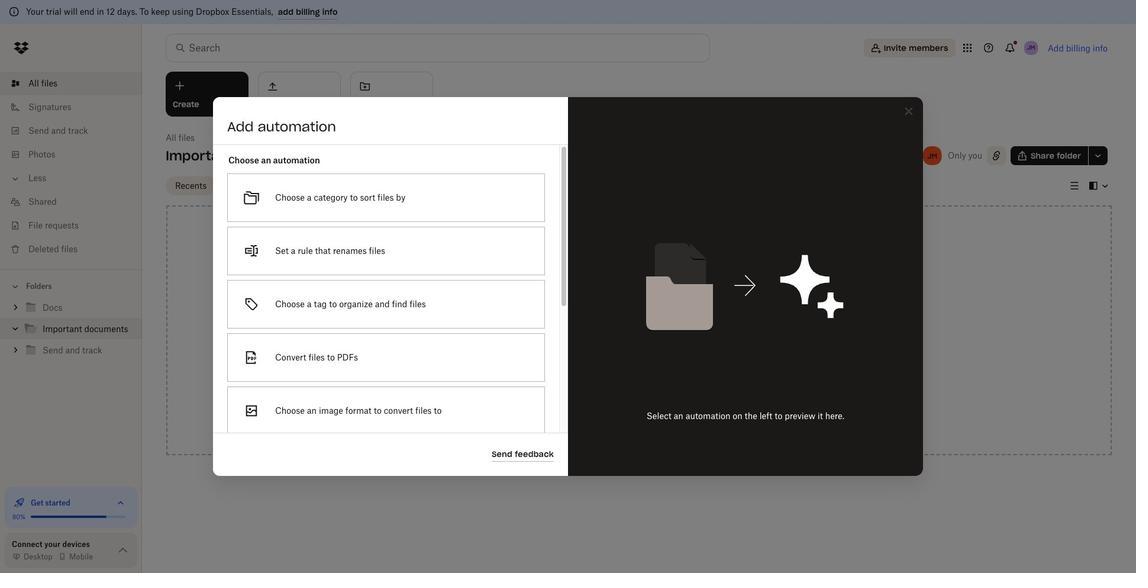 Task type: locate. For each thing, give the bounding box(es) containing it.
dropbox image
[[9, 36, 33, 60]]

list item
[[0, 72, 142, 95]]

list
[[0, 65, 142, 269]]

alert
[[0, 0, 1137, 24]]

group
[[0, 295, 142, 370]]

dialog
[[213, 97, 923, 573]]



Task type: vqa. For each thing, say whether or not it's contained in the screenshot.
list
yes



Task type: describe. For each thing, give the bounding box(es) containing it.
less image
[[9, 173, 21, 185]]



